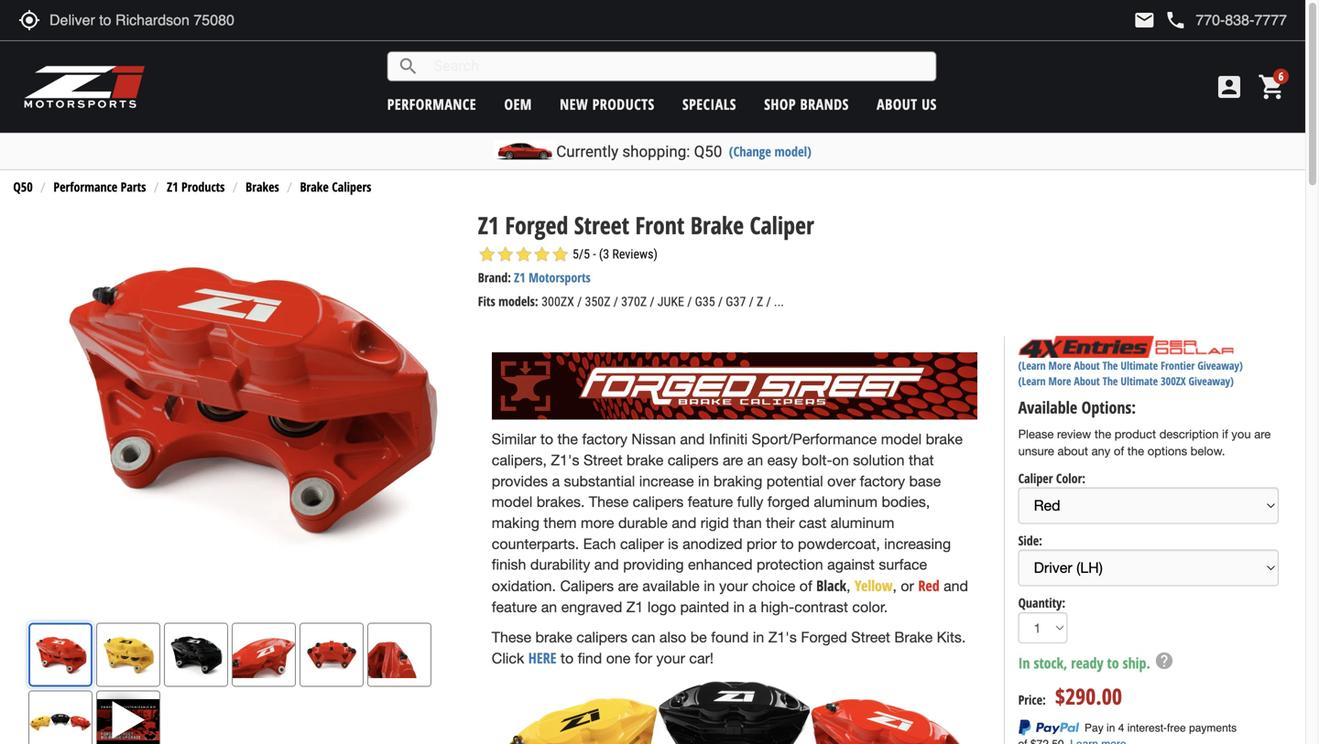 Task type: vqa. For each thing, say whether or not it's contained in the screenshot.
"feature" inside the and feature an engraved Z1 logo painted in a high-contrast color.
yes



Task type: locate. For each thing, give the bounding box(es) containing it.
1 vertical spatial are
[[723, 452, 743, 469]]

1 vertical spatial more
[[1049, 374, 1072, 389]]

us
[[922, 94, 937, 114]]

calipers up 'engraved'
[[560, 578, 614, 595]]

1 horizontal spatial feature
[[688, 494, 733, 511]]

are right you
[[1255, 428, 1271, 442]]

0 horizontal spatial the
[[558, 431, 578, 448]]

, down against
[[847, 578, 851, 595]]

/ left g37
[[718, 295, 723, 310]]

4 star from the left
[[533, 246, 551, 264]]

shop brands
[[764, 94, 849, 114]]

phone
[[1165, 9, 1187, 31]]

1 vertical spatial of
[[800, 578, 813, 595]]

0 vertical spatial factory
[[582, 431, 628, 448]]

provides
[[492, 473, 548, 490]]

in left braking
[[698, 473, 710, 490]]

0 vertical spatial giveaway)
[[1198, 358, 1243, 373]]

1 horizontal spatial brake
[[691, 209, 744, 241]]

forged inside these brake calipers can also be found in z1's forged street brake kits. click
[[801, 629, 847, 646]]

brake up here
[[536, 629, 573, 646]]

the down "product"
[[1128, 445, 1145, 459]]

1 vertical spatial 300zx
[[1161, 374, 1186, 389]]

in
[[698, 473, 710, 490], [704, 578, 715, 595], [734, 599, 745, 616], [753, 629, 764, 646]]

0 horizontal spatial 300zx
[[542, 295, 574, 310]]

street inside these brake calipers can also be found in z1's forged street brake kits. click
[[852, 629, 891, 646]]

of
[[1114, 445, 1124, 459], [800, 578, 813, 595]]

surface
[[879, 557, 927, 574]]

model)
[[775, 142, 812, 160]]

and left infiniti
[[680, 431, 705, 448]]

calipers
[[668, 452, 719, 469], [633, 494, 684, 511], [577, 629, 628, 646]]

calipers up find
[[577, 629, 628, 646]]

find
[[578, 651, 602, 668]]

a inside the similar to the factory nissan and infiniti sport/performance model brake calipers, z1's street brake calipers are an easy bolt-on solution that provides a substantial increase in braking potential over factory base model brakes. these calipers feature fully forged aluminum bodies, making them more durable and rigid than their cast aluminum counterparts. each caliper is anodized prior to powdercoat, increasing finish durability and providing enhanced protection against surface oxidation. calipers are available in your choice of
[[552, 473, 560, 490]]

performance
[[54, 178, 117, 196]]

and up is
[[672, 515, 697, 532]]

g35
[[695, 295, 715, 310]]

1 vertical spatial calipers
[[633, 494, 684, 511]]

0 horizontal spatial a
[[552, 473, 560, 490]]

motorsports
[[529, 269, 591, 286]]

a
[[552, 473, 560, 490], [749, 599, 757, 616]]

/ left the g35
[[687, 295, 692, 310]]

1 vertical spatial q50
[[13, 178, 33, 196]]

0 horizontal spatial calipers
[[332, 178, 371, 196]]

brakes.
[[537, 494, 585, 511]]

0 vertical spatial an
[[747, 452, 763, 469]]

calipers down increase
[[633, 494, 684, 511]]

caliper
[[750, 209, 814, 241], [1019, 470, 1053, 487]]

1 , from the left
[[847, 578, 851, 595]]

forged up the z1 motorsports link
[[505, 209, 568, 241]]

2 the from the top
[[1103, 374, 1118, 389]]

q50
[[694, 142, 722, 161], [13, 178, 33, 196]]

aluminum
[[814, 494, 878, 511], [831, 515, 895, 532]]

1 vertical spatial the
[[1103, 374, 1118, 389]]

3 / from the left
[[650, 295, 655, 310]]

frontier
[[1161, 358, 1195, 373]]

1 vertical spatial a
[[749, 599, 757, 616]]

forged inside z1 forged street front brake caliper star star star star star 5/5 - (3 reviews) brand: z1 motorsports fits models: 300zx / 350z / 370z / juke / g35 / g37 / z / ...
[[505, 209, 568, 241]]

(learn more about the ultimate frontier giveaway) (learn more about the ultimate 300zx giveaway) available options: please review the product description if you are unsure about any of the options below.
[[1019, 358, 1271, 459]]

1 vertical spatial these
[[492, 629, 532, 646]]

model up making
[[492, 494, 533, 511]]

1 vertical spatial feature
[[492, 599, 537, 616]]

to left ship.
[[1107, 654, 1119, 674]]

1 horizontal spatial brake
[[627, 452, 664, 469]]

/ left z
[[749, 295, 754, 310]]

are down providing
[[618, 578, 638, 595]]

(learn more about the ultimate frontier giveaway) link
[[1019, 358, 1243, 373]]

choice
[[752, 578, 796, 595]]

brake inside z1 forged street front brake caliper star star star star star 5/5 - (3 reviews) brand: z1 motorsports fits models: 300zx / 350z / 370z / juke / g35 / g37 / z / ...
[[691, 209, 744, 241]]

1 horizontal spatial 300zx
[[1161, 374, 1186, 389]]

of right 'any'
[[1114, 445, 1124, 459]]

z1 forged street front brake caliper star star star star star 5/5 - (3 reviews) brand: z1 motorsports fits models: 300zx / 350z / 370z / juke / g35 / g37 / z / ...
[[478, 209, 814, 310]]

2 vertical spatial are
[[618, 578, 638, 595]]

making
[[492, 515, 540, 532]]

0 vertical spatial ultimate
[[1121, 358, 1158, 373]]

and
[[680, 431, 705, 448], [672, 515, 697, 532], [594, 557, 619, 574], [944, 578, 969, 595]]

ultimate down the '(learn more about the ultimate frontier giveaway)' link at the right of page
[[1121, 374, 1158, 389]]

to left find
[[561, 651, 574, 668]]

0 vertical spatial of
[[1114, 445, 1124, 459]]

2 star from the left
[[496, 246, 515, 264]]

0 horizontal spatial q50
[[13, 178, 33, 196]]

0 vertical spatial feature
[[688, 494, 733, 511]]

about
[[877, 94, 918, 114], [1074, 358, 1100, 373], [1074, 374, 1100, 389]]

your down also
[[657, 651, 685, 668]]

black , yellow , or red
[[817, 576, 940, 596]]

shopping_cart
[[1258, 72, 1287, 102]]

street down color.
[[852, 629, 891, 646]]

, left or
[[893, 578, 897, 595]]

0 vertical spatial 300zx
[[542, 295, 574, 310]]

0 horizontal spatial these
[[492, 629, 532, 646]]

0 horizontal spatial feature
[[492, 599, 537, 616]]

model
[[881, 431, 922, 448], [492, 494, 533, 511]]

the up substantial
[[558, 431, 578, 448]]

brake up that at right bottom
[[926, 431, 963, 448]]

easy
[[767, 452, 798, 469]]

nissan
[[632, 431, 676, 448]]

here link
[[529, 649, 557, 669]]

calipers,
[[492, 452, 547, 469]]

street up 5/5 -
[[574, 209, 630, 241]]

phone link
[[1165, 9, 1287, 31]]

brake inside these brake calipers can also be found in z1's forged street brake kits. click
[[895, 629, 933, 646]]

the down the '(learn more about the ultimate frontier giveaway)' link at the right of page
[[1103, 374, 1118, 389]]

0 vertical spatial z1's
[[551, 452, 580, 469]]

0 vertical spatial a
[[552, 473, 560, 490]]

a left high-
[[749, 599, 757, 616]]

/ right 370z
[[650, 295, 655, 310]]

performance parts
[[54, 178, 146, 196]]

1 horizontal spatial z1's
[[769, 629, 797, 646]]

or
[[901, 578, 914, 595]]

caliper down the unsure
[[1019, 470, 1053, 487]]

1 horizontal spatial your
[[719, 578, 748, 595]]

new products link
[[560, 94, 655, 114]]

specials link
[[683, 94, 737, 114]]

2 more from the top
[[1049, 374, 1072, 389]]

feature down oxidation.
[[492, 599, 537, 616]]

z1 products link
[[167, 178, 225, 196]]

calipers inside the similar to the factory nissan and infiniti sport/performance model brake calipers, z1's street brake calipers are an easy bolt-on solution that provides a substantial increase in braking potential over factory base model brakes. these calipers feature fully forged aluminum bodies, making them more durable and rigid than their cast aluminum counterparts. each caliper is anodized prior to powdercoat, increasing finish durability and providing enhanced protection against surface oxidation. calipers are available in your choice of
[[560, 578, 614, 595]]

1 vertical spatial brake
[[691, 209, 744, 241]]

these up the click
[[492, 629, 532, 646]]

1 vertical spatial your
[[657, 651, 685, 668]]

z1 motorsports link
[[514, 269, 591, 286]]

1 vertical spatial ultimate
[[1121, 374, 1158, 389]]

calipers
[[332, 178, 371, 196], [560, 578, 614, 595]]

z1 left logo
[[627, 599, 644, 616]]

300zx down motorsports
[[542, 295, 574, 310]]

z1 up brand:
[[478, 209, 499, 241]]

ultimate up (learn more about the ultimate 300zx giveaway) link
[[1121, 358, 1158, 373]]

about up options:
[[1074, 374, 1100, 389]]

2 vertical spatial brake
[[895, 629, 933, 646]]

(learn
[[1019, 358, 1046, 373], [1019, 374, 1046, 389]]

providing
[[623, 557, 684, 574]]

aluminum up powdercoat,
[[831, 515, 895, 532]]

black
[[817, 576, 847, 596]]

0 vertical spatial caliper
[[750, 209, 814, 241]]

5 star from the left
[[551, 246, 570, 264]]

each
[[583, 536, 616, 553]]

an up braking
[[747, 452, 763, 469]]

durable
[[618, 515, 668, 532]]

z
[[757, 295, 764, 310]]

1 vertical spatial street
[[584, 452, 623, 469]]

aluminum down over
[[814, 494, 878, 511]]

0 vertical spatial model
[[881, 431, 922, 448]]

brake
[[300, 178, 329, 196], [691, 209, 744, 241], [895, 629, 933, 646]]

more
[[581, 515, 614, 532]]

increasing
[[884, 536, 951, 553]]

1 horizontal spatial calipers
[[560, 578, 614, 595]]

0 vertical spatial your
[[719, 578, 748, 595]]

brake calipers link
[[300, 178, 371, 196]]

1 vertical spatial z1's
[[769, 629, 797, 646]]

1 horizontal spatial are
[[723, 452, 743, 469]]

0 horizontal spatial caliper
[[750, 209, 814, 241]]

/ right z
[[766, 295, 771, 310]]

2 / from the left
[[614, 295, 618, 310]]

2 vertical spatial calipers
[[577, 629, 628, 646]]

0 horizontal spatial forged
[[505, 209, 568, 241]]

0 horizontal spatial of
[[800, 578, 813, 595]]

factory down solution
[[860, 473, 905, 490]]

potential
[[767, 473, 823, 490]]

car!
[[689, 651, 714, 668]]

in inside these brake calipers can also be found in z1's forged street brake kits. click
[[753, 629, 764, 646]]

these down substantial
[[589, 494, 629, 511]]

brake right brakes link
[[300, 178, 329, 196]]

in right found on the bottom right of page
[[753, 629, 764, 646]]

1 star from the left
[[478, 246, 496, 264]]

1 horizontal spatial these
[[589, 494, 629, 511]]

/ right 350z
[[614, 295, 618, 310]]

1 horizontal spatial forged
[[801, 629, 847, 646]]

and feature an engraved z1 logo painted in a high-contrast color.
[[492, 578, 969, 616]]

yellow
[[855, 576, 893, 596]]

any
[[1092, 445, 1111, 459]]

performance link
[[387, 94, 477, 114]]

calipers up increase
[[668, 452, 719, 469]]

and right red
[[944, 578, 969, 595]]

factory up substantial
[[582, 431, 628, 448]]

1 horizontal spatial of
[[1114, 445, 1124, 459]]

0 vertical spatial forged
[[505, 209, 568, 241]]

1 vertical spatial caliper
[[1019, 470, 1053, 487]]

Search search field
[[419, 52, 936, 81]]

1 horizontal spatial ,
[[893, 578, 897, 595]]

q50 left (change
[[694, 142, 722, 161]]

1 horizontal spatial an
[[747, 452, 763, 469]]

the up 'any'
[[1095, 428, 1112, 442]]

giveaway) right "frontier"
[[1198, 358, 1243, 373]]

account_box link
[[1210, 72, 1249, 102]]

/
[[577, 295, 582, 310], [614, 295, 618, 310], [650, 295, 655, 310], [687, 295, 692, 310], [718, 295, 723, 310], [749, 295, 754, 310], [766, 295, 771, 310]]

1 horizontal spatial a
[[749, 599, 757, 616]]

model up that at right bottom
[[881, 431, 922, 448]]

0 horizontal spatial brake
[[536, 629, 573, 646]]

1 vertical spatial calipers
[[560, 578, 614, 595]]

z1's up substantial
[[551, 452, 580, 469]]

available
[[1019, 397, 1078, 419]]

shopping:
[[622, 142, 690, 161]]

2 horizontal spatial brake
[[895, 629, 933, 646]]

z1 inside and feature an engraved z1 logo painted in a high-contrast color.
[[627, 599, 644, 616]]

0 horizontal spatial factory
[[582, 431, 628, 448]]

red
[[918, 576, 940, 596]]

1 vertical spatial about
[[1074, 358, 1100, 373]]

0 vertical spatial (learn
[[1019, 358, 1046, 373]]

0 horizontal spatial brake
[[300, 178, 329, 196]]

forged down contrast in the bottom of the page
[[801, 629, 847, 646]]

base
[[909, 473, 941, 490]]

of left black
[[800, 578, 813, 595]]

prior
[[747, 536, 777, 553]]

brake left kits.
[[895, 629, 933, 646]]

to up protection at the bottom right
[[781, 536, 794, 553]]

1 horizontal spatial q50
[[694, 142, 722, 161]]

street
[[574, 209, 630, 241], [584, 452, 623, 469], [852, 629, 891, 646]]

0 horizontal spatial ,
[[847, 578, 851, 595]]

1 vertical spatial model
[[492, 494, 533, 511]]

you
[[1232, 428, 1251, 442]]

giveaway) down "frontier"
[[1189, 374, 1234, 389]]

$290.00
[[1055, 682, 1122, 712]]

calipers right brakes link
[[332, 178, 371, 196]]

z1's inside the similar to the factory nissan and infiniti sport/performance model brake calipers, z1's street brake calipers are an easy bolt-on solution that provides a substantial increase in braking potential over factory base model brakes. these calipers feature fully forged aluminum bodies, making them more durable and rigid than their cast aluminum counterparts. each caliper is anodized prior to powdercoat, increasing finish durability and providing enhanced protection against surface oxidation. calipers are available in your choice of
[[551, 452, 580, 469]]

feature inside and feature an engraved z1 logo painted in a high-contrast color.
[[492, 599, 537, 616]]

the
[[1095, 428, 1112, 442], [558, 431, 578, 448], [1128, 445, 1145, 459]]

q50 left performance
[[13, 178, 33, 196]]

2 horizontal spatial are
[[1255, 428, 1271, 442]]

about up (learn more about the ultimate 300zx giveaway) link
[[1074, 358, 1100, 373]]

q50 link
[[13, 178, 33, 196]]

0 vertical spatial street
[[574, 209, 630, 241]]

z1's down high-
[[769, 629, 797, 646]]

brake calipers
[[300, 178, 371, 196]]

feature up rigid
[[688, 494, 733, 511]]

0 vertical spatial q50
[[694, 142, 722, 161]]

0 horizontal spatial your
[[657, 651, 685, 668]]

0 horizontal spatial an
[[541, 599, 557, 616]]

their
[[766, 515, 795, 532]]

them
[[544, 515, 577, 532]]

2 vertical spatial brake
[[536, 629, 573, 646]]

1 the from the top
[[1103, 358, 1118, 373]]

350z
[[585, 295, 611, 310]]

300zx down "frontier"
[[1161, 374, 1186, 389]]

2 , from the left
[[893, 578, 897, 595]]

about left us
[[877, 94, 918, 114]]

1 vertical spatial factory
[[860, 473, 905, 490]]

a up brakes.
[[552, 473, 560, 490]]

2 vertical spatial street
[[852, 629, 891, 646]]

are
[[1255, 428, 1271, 442], [723, 452, 743, 469], [618, 578, 638, 595]]

brake down nissan
[[627, 452, 664, 469]]

options
[[1148, 445, 1188, 459]]

the up (learn more about the ultimate 300zx giveaway) link
[[1103, 358, 1118, 373]]

0 horizontal spatial z1's
[[551, 452, 580, 469]]

in
[[1019, 654, 1030, 674]]

are down infiniti
[[723, 452, 743, 469]]

caliper down model)
[[750, 209, 814, 241]]

1 horizontal spatial factory
[[860, 473, 905, 490]]

your down enhanced on the bottom of the page
[[719, 578, 748, 595]]

in up found on the bottom right of page
[[734, 599, 745, 616]]

1 more from the top
[[1049, 358, 1072, 373]]

0 vertical spatial are
[[1255, 428, 1271, 442]]

products
[[593, 94, 655, 114]]

0 vertical spatial these
[[589, 494, 629, 511]]

your inside the similar to the factory nissan and infiniti sport/performance model brake calipers, z1's street brake calipers are an easy bolt-on solution that provides a substantial increase in braking potential over factory base model brakes. these calipers feature fully forged aluminum bodies, making them more durable and rigid than their cast aluminum counterparts. each caliper is anodized prior to powdercoat, increasing finish durability and providing enhanced protection against surface oxidation. calipers are available in your choice of
[[719, 578, 748, 595]]

an
[[747, 452, 763, 469], [541, 599, 557, 616]]

brake right the front
[[691, 209, 744, 241]]

1 vertical spatial forged
[[801, 629, 847, 646]]

0 vertical spatial brake
[[926, 431, 963, 448]]

/ left 350z
[[577, 295, 582, 310]]

over
[[828, 473, 856, 490]]

2 horizontal spatial brake
[[926, 431, 963, 448]]

0 vertical spatial the
[[1103, 358, 1118, 373]]

oem link
[[504, 94, 532, 114]]

0 vertical spatial more
[[1049, 358, 1072, 373]]

1 horizontal spatial caliper
[[1019, 470, 1053, 487]]

these inside these brake calipers can also be found in z1's forged street brake kits. click
[[492, 629, 532, 646]]

z1 left 'products'
[[167, 178, 178, 196]]

0 horizontal spatial are
[[618, 578, 638, 595]]

brake inside these brake calipers can also be found in z1's forged street brake kits. click
[[536, 629, 573, 646]]

street up substantial
[[584, 452, 623, 469]]

1 vertical spatial (learn
[[1019, 374, 1046, 389]]

feature
[[688, 494, 733, 511], [492, 599, 537, 616]]

and down "each"
[[594, 557, 619, 574]]

2 (learn from the top
[[1019, 374, 1046, 389]]

1 vertical spatial an
[[541, 599, 557, 616]]

1 vertical spatial giveaway)
[[1189, 374, 1234, 389]]

an down oxidation.
[[541, 599, 557, 616]]



Task type: describe. For each thing, give the bounding box(es) containing it.
in stock, ready to ship. help
[[1019, 651, 1175, 674]]

can
[[632, 629, 656, 646]]

to inside in stock, ready to ship. help
[[1107, 654, 1119, 674]]

2 ultimate from the top
[[1121, 374, 1158, 389]]

0 vertical spatial about
[[877, 94, 918, 114]]

brands
[[800, 94, 849, 114]]

product
[[1115, 428, 1156, 442]]

1 horizontal spatial model
[[881, 431, 922, 448]]

side:
[[1019, 532, 1043, 550]]

caliper
[[620, 536, 664, 553]]

4 / from the left
[[687, 295, 692, 310]]

370z
[[621, 295, 647, 310]]

1 / from the left
[[577, 295, 582, 310]]

is
[[668, 536, 679, 553]]

street inside the similar to the factory nissan and infiniti sport/performance model brake calipers, z1's street brake calipers are an easy bolt-on solution that provides a substantial increase in braking potential over factory base model brakes. these calipers feature fully forged aluminum bodies, making them more durable and rigid than their cast aluminum counterparts. each caliper is anodized prior to powdercoat, increasing finish durability and providing enhanced protection against surface oxidation. calipers are available in your choice of
[[584, 452, 623, 469]]

kits.
[[937, 629, 966, 646]]

mail link
[[1134, 9, 1156, 31]]

1 vertical spatial aluminum
[[831, 515, 895, 532]]

solution
[[853, 452, 905, 469]]

anodized
[[683, 536, 743, 553]]

bolt-
[[802, 452, 833, 469]]

search
[[397, 55, 419, 77]]

also
[[660, 629, 687, 646]]

5/5 -
[[573, 247, 596, 262]]

7 / from the left
[[766, 295, 771, 310]]

a inside and feature an engraved z1 logo painted in a high-contrast color.
[[749, 599, 757, 616]]

brakes link
[[246, 178, 279, 196]]

...
[[774, 295, 784, 310]]

please
[[1019, 428, 1054, 442]]

juke
[[658, 295, 684, 310]]

0 vertical spatial brake
[[300, 178, 329, 196]]

1 horizontal spatial the
[[1095, 428, 1112, 442]]

2 horizontal spatial the
[[1128, 445, 1145, 459]]

are inside (learn more about the ultimate frontier giveaway) (learn more about the ultimate 300zx giveaway) available options: please review the product description if you are unsure about any of the options below.
[[1255, 428, 1271, 442]]

in inside and feature an engraved z1 logo painted in a high-contrast color.
[[734, 599, 745, 616]]

that
[[909, 452, 934, 469]]

substantial
[[564, 473, 635, 490]]

shop
[[764, 94, 796, 114]]

painted
[[680, 599, 729, 616]]

z1's inside these brake calipers can also be found in z1's forged street brake kits. click
[[769, 629, 797, 646]]

1 vertical spatial brake
[[627, 452, 664, 469]]

bodies,
[[882, 494, 930, 511]]

2 vertical spatial about
[[1074, 374, 1100, 389]]

rigid
[[701, 515, 729, 532]]

parts
[[121, 178, 146, 196]]

fits
[[478, 293, 495, 310]]

caliper inside z1 forged street front brake caliper star star star star star 5/5 - (3 reviews) brand: z1 motorsports fits models: 300zx / 350z / 370z / juke / g35 / g37 / z / ...
[[750, 209, 814, 241]]

color.
[[852, 599, 888, 616]]

logo
[[648, 599, 676, 616]]

braking
[[714, 473, 763, 490]]

to inside the here to find one for your car!
[[561, 651, 574, 668]]

click
[[492, 651, 524, 668]]

stock,
[[1034, 654, 1068, 674]]

z1 products
[[167, 178, 225, 196]]

g37
[[726, 295, 746, 310]]

of inside (learn more about the ultimate frontier giveaway) (learn more about the ultimate 300zx giveaway) available options: please review the product description if you are unsure about any of the options below.
[[1114, 445, 1124, 459]]

be
[[691, 629, 707, 646]]

to right similar at the bottom left of the page
[[540, 431, 553, 448]]

6 / from the left
[[749, 295, 754, 310]]

models:
[[499, 293, 538, 310]]

about
[[1058, 445, 1089, 459]]

performance parts link
[[54, 178, 146, 196]]

0 vertical spatial aluminum
[[814, 494, 878, 511]]

shop brands link
[[764, 94, 849, 114]]

feature inside the similar to the factory nissan and infiniti sport/performance model brake calipers, z1's street brake calipers are an easy bolt-on solution that provides a substantial increase in braking potential over factory base model brakes. these calipers feature fully forged aluminum bodies, making them more durable and rigid than their cast aluminum counterparts. each caliper is anodized prior to powdercoat, increasing finish durability and providing enhanced protection against surface oxidation. calipers are available in your choice of
[[688, 494, 733, 511]]

the inside the similar to the factory nissan and infiniti sport/performance model brake calipers, z1's street brake calipers are an easy bolt-on solution that provides a substantial increase in braking potential over factory base model brakes. these calipers feature fully forged aluminum bodies, making them more durable and rigid than their cast aluminum counterparts. each caliper is anodized prior to powdercoat, increasing finish durability and providing enhanced protection against surface oxidation. calipers are available in your choice of
[[558, 431, 578, 448]]

my_location
[[18, 9, 40, 31]]

calipers inside these brake calipers can also be found in z1's forged street brake kits. click
[[577, 629, 628, 646]]

in up painted
[[704, 578, 715, 595]]

(learn more about the ultimate 300zx giveaway) link
[[1019, 374, 1234, 389]]

cast
[[799, 515, 827, 532]]

counterparts.
[[492, 536, 579, 553]]

for
[[635, 651, 652, 668]]

mail
[[1134, 9, 1156, 31]]

3 star from the left
[[515, 246, 533, 264]]

0 vertical spatial calipers
[[332, 178, 371, 196]]

street inside z1 forged street front brake caliper star star star star star 5/5 - (3 reviews) brand: z1 motorsports fits models: 300zx / 350z / 370z / juke / g35 / g37 / z / ...
[[574, 209, 630, 241]]

of inside the similar to the factory nissan and infiniti sport/performance model brake calipers, z1's street brake calipers are an easy bolt-on solution that provides a substantial increase in braking potential over factory base model brakes. these calipers feature fully forged aluminum bodies, making them more durable and rigid than their cast aluminum counterparts. each caliper is anodized prior to powdercoat, increasing finish durability and providing enhanced protection against surface oxidation. calipers are available in your choice of
[[800, 578, 813, 595]]

sport/performance
[[752, 431, 877, 448]]

contrast
[[795, 599, 848, 616]]

oxidation.
[[492, 578, 556, 595]]

similar
[[492, 431, 536, 448]]

fully
[[737, 494, 764, 511]]

new products
[[560, 94, 655, 114]]

1 ultimate from the top
[[1121, 358, 1158, 373]]

review
[[1057, 428, 1092, 442]]

ready
[[1071, 654, 1104, 674]]

specials
[[683, 94, 737, 114]]

below.
[[1191, 445, 1226, 459]]

1 (learn from the top
[[1019, 358, 1046, 373]]

an inside and feature an engraved z1 logo painted in a high-contrast color.
[[541, 599, 557, 616]]

0 vertical spatial calipers
[[668, 452, 719, 469]]

300zx inside z1 forged street front brake caliper star star star star star 5/5 - (3 reviews) brand: z1 motorsports fits models: 300zx / 350z / 370z / juke / g35 / g37 / z / ...
[[542, 295, 574, 310]]

these inside the similar to the factory nissan and infiniti sport/performance model brake calipers, z1's street brake calipers are an easy bolt-on solution that provides a substantial increase in braking potential over factory base model brakes. these calipers feature fully forged aluminum bodies, making them more durable and rigid than their cast aluminum counterparts. each caliper is anodized prior to powdercoat, increasing finish durability and providing enhanced protection against surface oxidation. calipers are available in your choice of
[[589, 494, 629, 511]]

ship.
[[1123, 654, 1151, 674]]

z1 motorsports logo image
[[23, 64, 146, 110]]

z1 up models:
[[514, 269, 526, 286]]

300zx inside (learn more about the ultimate frontier giveaway) (learn more about the ultimate 300zx giveaway) available options: please review the product description if you are unsure about any of the options below.
[[1161, 374, 1186, 389]]

enhanced
[[688, 557, 753, 574]]

about us link
[[877, 94, 937, 114]]

your inside the here to find one for your car!
[[657, 651, 685, 668]]

(change
[[729, 142, 771, 160]]

finish
[[492, 557, 526, 574]]

description
[[1160, 428, 1219, 442]]

0 horizontal spatial model
[[492, 494, 533, 511]]

found
[[711, 629, 749, 646]]

available
[[643, 578, 700, 595]]

about us
[[877, 94, 937, 114]]

products
[[181, 178, 225, 196]]

here to find one for your car!
[[529, 649, 714, 669]]

new
[[560, 94, 588, 114]]

and inside and feature an engraved z1 logo painted in a high-contrast color.
[[944, 578, 969, 595]]

here
[[529, 649, 557, 669]]

5 / from the left
[[718, 295, 723, 310]]

currently shopping: q50 (change model)
[[556, 142, 812, 161]]

an inside the similar to the factory nissan and infiniti sport/performance model brake calipers, z1's street brake calipers are an easy bolt-on solution that provides a substantial increase in braking potential over factory base model brakes. these calipers feature fully forged aluminum bodies, making them more durable and rigid than their cast aluminum counterparts. each caliper is anodized prior to powdercoat, increasing finish durability and providing enhanced protection against surface oxidation. calipers are available in your choice of
[[747, 452, 763, 469]]



